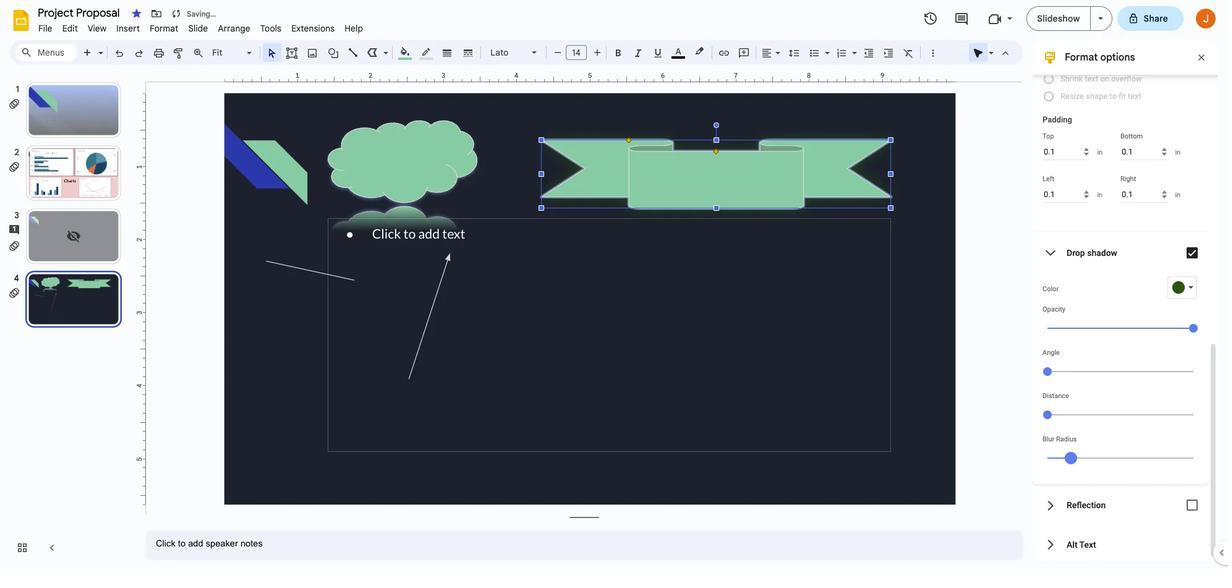 Task type: describe. For each thing, give the bounding box(es) containing it.
text color image
[[672, 44, 686, 59]]

options
[[1101, 51, 1136, 64]]

Bottom padding, measured in inches. Value must be between 0 and 0.5528 text field
[[1121, 144, 1168, 160]]

format menu item
[[145, 21, 183, 36]]

select line image
[[381, 45, 389, 49]]

format options
[[1066, 51, 1136, 64]]

slideshow button
[[1027, 6, 1091, 31]]

saved
[[187, 9, 208, 18]]

insert menu item
[[112, 21, 145, 36]]

insert image image
[[305, 44, 320, 61]]

shape
[[1087, 92, 1108, 101]]

blur radius
[[1043, 436, 1078, 444]]

radius
[[1057, 436, 1078, 444]]

angle image
[[1044, 368, 1053, 376]]

Menus field
[[15, 44, 77, 61]]

to inside resize shape to fit text option
[[1110, 92, 1118, 101]]

reflection tab
[[1033, 484, 1209, 527]]

shadow
[[1088, 248, 1118, 258]]

distance slider
[[1043, 400, 1199, 429]]

share button
[[1118, 6, 1184, 31]]

drop shadow
[[1067, 248, 1118, 258]]

Left padding, measured in inches. Value must be between 0 and 2.1641 text field
[[1043, 186, 1090, 203]]

alt
[[1067, 540, 1078, 550]]

format options application
[[0, 0, 1229, 571]]

shape image
[[326, 44, 341, 61]]

Rename text field
[[33, 5, 127, 20]]

arrange menu item
[[213, 21, 256, 36]]

navigation inside format options application
[[0, 70, 136, 571]]

extensions
[[292, 23, 335, 34]]

resize
[[1061, 92, 1085, 101]]

angle
[[1043, 349, 1061, 357]]

overflow
[[1112, 74, 1143, 84]]

mode and view toolbar
[[969, 40, 1016, 65]]

format for format
[[150, 23, 178, 34]]

highlight color image
[[693, 44, 707, 59]]

Shrink text on overflow radio
[[1043, 71, 1200, 88]]

alt text tab
[[1033, 527, 1209, 563]]

slide
[[188, 23, 208, 34]]

distance
[[1043, 392, 1070, 400]]

lato
[[491, 47, 509, 58]]

in for bottom
[[1176, 148, 1181, 156]]

Star checkbox
[[128, 5, 145, 22]]

new slide with layout image
[[95, 45, 103, 49]]

right
[[1121, 175, 1137, 183]]

Zoom text field
[[210, 44, 245, 61]]

slide menu item
[[183, 21, 213, 36]]

border weight list. 1px selected. option
[[440, 44, 454, 61]]



Task type: vqa. For each thing, say whether or not it's contained in the screenshot.
Suggest edits icon
no



Task type: locate. For each thing, give the bounding box(es) containing it.
opacity
[[1043, 306, 1066, 314]]

format options section
[[1033, 0, 1219, 563]]

to left drive
[[210, 9, 218, 18]]

format left slide menu item
[[150, 23, 178, 34]]

presentation options image
[[1099, 17, 1104, 20]]

bulleted list menu image
[[822, 45, 830, 49]]

distance image
[[1044, 411, 1053, 420]]

on
[[1101, 74, 1110, 84]]

reflection
[[1067, 501, 1107, 510]]

live pointer settings image
[[986, 45, 994, 49]]

navigation
[[0, 70, 136, 571]]

help
[[345, 23, 363, 34]]

in
[[1098, 148, 1103, 156], [1176, 148, 1181, 156], [1098, 191, 1103, 199], [1176, 191, 1181, 199]]

0 vertical spatial format
[[150, 23, 178, 34]]

in right left padding, measured in inches. value must be between 0 and 2.1641 text box
[[1098, 191, 1103, 199]]

Font size field
[[566, 45, 592, 63]]

format
[[150, 23, 178, 34], [1066, 51, 1099, 64]]

opacity image
[[1190, 324, 1199, 333]]

drive
[[219, 9, 238, 18]]

in for left
[[1098, 191, 1103, 199]]

color
[[1043, 285, 1059, 293]]

text right "fit"
[[1129, 92, 1142, 101]]

menu bar
[[33, 16, 368, 37]]

format inside menu item
[[150, 23, 178, 34]]

extensions menu item
[[287, 21, 340, 36]]

to
[[210, 9, 218, 18], [1110, 92, 1118, 101]]

to left "fit"
[[1110, 92, 1118, 101]]

font list. lato selected. option
[[491, 44, 525, 61]]

opacity slider
[[1043, 314, 1199, 342]]

angle slider
[[1043, 357, 1199, 385]]

padding
[[1043, 115, 1073, 124]]

drop shadow tab
[[1033, 232, 1209, 274]]

menu bar banner
[[0, 0, 1229, 571]]

edit
[[62, 23, 78, 34]]

fit
[[1120, 92, 1127, 101]]

saved to drive button
[[168, 5, 241, 22]]

Toggle shadow checkbox
[[1181, 241, 1205, 265]]

main toolbar
[[77, 0, 943, 480]]

format for format options
[[1066, 51, 1099, 64]]

fill color: light 2 #82c7a5, close to light cyan 1 image
[[398, 44, 412, 60]]

0 vertical spatial text
[[1086, 74, 1099, 84]]

left
[[1043, 175, 1055, 183]]

resize shape to fit text
[[1061, 92, 1142, 101]]

auto fit type option group
[[1043, 53, 1200, 110]]

1 vertical spatial format
[[1066, 51, 1099, 64]]

to inside saved to drive button
[[210, 9, 218, 18]]

in right top padding, measured in inches. value must be between 0 and 0.5528 text box
[[1098, 148, 1103, 156]]

in for right
[[1176, 191, 1181, 199]]

Toggle reflection checkbox
[[1181, 493, 1205, 518]]

format inside section
[[1066, 51, 1099, 64]]

tools
[[260, 23, 282, 34]]

slideshow
[[1038, 13, 1081, 24]]

Top padding, measured in inches. Value must be between 0 and 0.5528 text field
[[1043, 144, 1090, 160]]

in for top
[[1098, 148, 1103, 156]]

bottom
[[1121, 132, 1144, 140]]

1 horizontal spatial text
[[1129, 92, 1142, 101]]

menu bar inside menu bar 'banner'
[[33, 16, 368, 37]]

view
[[88, 23, 107, 34]]

text left "on"
[[1086, 74, 1099, 84]]

view menu item
[[83, 21, 112, 36]]

border dash list. line dash: solid selected. option
[[461, 44, 476, 61]]

Right padding, measured in inches. Value must be between 0 and 2.1641 text field
[[1121, 186, 1168, 203]]

format up the "shrink"
[[1066, 51, 1099, 64]]

help menu item
[[340, 21, 368, 36]]

edit menu item
[[57, 21, 83, 36]]

in right bottom padding, measured in inches. value must be between 0 and 0.5528 text field
[[1176, 148, 1181, 156]]

blur
[[1043, 436, 1055, 444]]

0 vertical spatial to
[[210, 9, 218, 18]]

line & paragraph spacing image
[[787, 44, 802, 61]]

border color: dark 2 light gray 1 image
[[419, 44, 433, 60]]

in right right padding, measured in inches. value must be between 0 and 2.1641 text box
[[1176, 191, 1181, 199]]

top
[[1043, 132, 1055, 140]]

1 vertical spatial to
[[1110, 92, 1118, 101]]

0 horizontal spatial text
[[1086, 74, 1099, 84]]

file
[[38, 23, 52, 34]]

saved to drive
[[187, 9, 238, 18]]

file menu item
[[33, 21, 57, 36]]

shrink
[[1061, 74, 1084, 84]]

1 horizontal spatial format
[[1066, 51, 1099, 64]]

tools menu item
[[256, 21, 287, 36]]

shrink text on overflow
[[1061, 74, 1143, 84]]

menu bar containing file
[[33, 16, 368, 37]]

Zoom field
[[209, 44, 257, 62]]

drop
[[1067, 248, 1086, 258]]

blur radius image
[[1066, 452, 1078, 465]]

blur radius slider
[[1043, 444, 1199, 472]]

share
[[1144, 13, 1169, 24]]

1 horizontal spatial to
[[1110, 92, 1118, 101]]

Font size text field
[[567, 45, 587, 60]]

0 horizontal spatial to
[[210, 9, 218, 18]]

1 vertical spatial text
[[1129, 92, 1142, 101]]

Resize shape to fit text radio
[[1043, 88, 1200, 105]]

insert
[[117, 23, 140, 34]]

text
[[1080, 540, 1097, 550]]

arrange
[[218, 23, 251, 34]]

alt text
[[1067, 540, 1097, 550]]

numbered list menu image
[[850, 45, 858, 49]]

text
[[1086, 74, 1099, 84], [1129, 92, 1142, 101]]

toggle reflection image
[[1181, 493, 1205, 518]]

0 horizontal spatial format
[[150, 23, 178, 34]]



